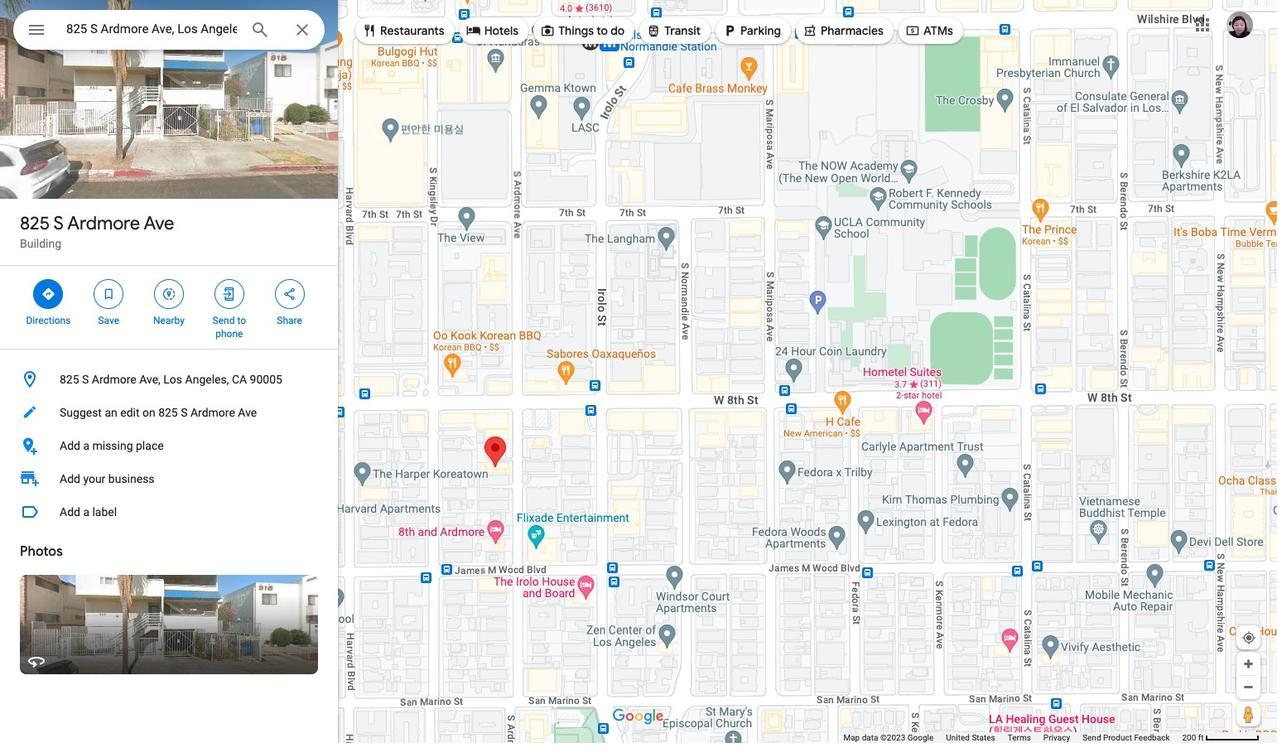 Task type: locate. For each thing, give the bounding box(es) containing it.
1 horizontal spatial to
[[597, 23, 608, 38]]

0 horizontal spatial 825
[[20, 212, 50, 235]]

map
[[844, 733, 860, 742]]

data
[[862, 733, 879, 742]]

ft
[[1199, 733, 1204, 742]]

ave inside 825 s ardmore ave building
[[144, 212, 174, 235]]

1 horizontal spatial 825
[[60, 373, 79, 386]]

s inside 825 s ardmore ave building
[[53, 212, 64, 235]]

edit
[[120, 406, 140, 419]]

0 vertical spatial ardmore
[[67, 212, 140, 235]]

1 vertical spatial to
[[237, 315, 246, 326]]

ave
[[144, 212, 174, 235], [238, 406, 257, 419]]

1 vertical spatial ave
[[238, 406, 257, 419]]

s for ave
[[53, 212, 64, 235]]

©2023
[[881, 733, 906, 742]]

s up building
[[53, 212, 64, 235]]

things
[[559, 23, 594, 38]]

3 add from the top
[[60, 505, 80, 519]]

your
[[83, 472, 106, 486]]

2 vertical spatial 825
[[158, 406, 178, 419]]

825 S Ardmore Ave, Los Angeles, CA 90005 field
[[13, 10, 325, 50]]

building
[[20, 237, 61, 250]]

hotels
[[485, 23, 519, 38]]

825 for ave,
[[60, 373, 79, 386]]

label
[[92, 505, 117, 519]]

add
[[60, 439, 80, 452], [60, 472, 80, 486], [60, 505, 80, 519]]

send for send product feedback
[[1083, 733, 1102, 742]]

200 ft button
[[1183, 733, 1260, 742]]

ave down ca
[[238, 406, 257, 419]]

2 vertical spatial s
[[181, 406, 188, 419]]

2 a from the top
[[83, 505, 90, 519]]

2 add from the top
[[60, 472, 80, 486]]

 transit
[[647, 22, 701, 40]]

do
[[611, 23, 625, 38]]

1 horizontal spatial s
[[82, 373, 89, 386]]

suggest an edit on 825 s ardmore ave button
[[0, 396, 338, 429]]

united states
[[947, 733, 996, 742]]

ardmore up the 
[[67, 212, 140, 235]]

2 vertical spatial add
[[60, 505, 80, 519]]

0 vertical spatial add
[[60, 439, 80, 452]]

missing
[[92, 439, 133, 452]]

send up "phone"
[[213, 315, 235, 326]]

add inside button
[[60, 439, 80, 452]]

to left the do
[[597, 23, 608, 38]]


[[803, 22, 818, 40]]

0 horizontal spatial send
[[213, 315, 235, 326]]

send left 'product'
[[1083, 733, 1102, 742]]

add down suggest
[[60, 439, 80, 452]]

ardmore up an
[[92, 373, 137, 386]]

825 s ardmore ave, los angeles, ca 90005
[[60, 373, 283, 386]]

1 vertical spatial send
[[1083, 733, 1102, 742]]

825 s ardmore ave, los angeles, ca 90005 button
[[0, 363, 338, 396]]

1 vertical spatial ardmore
[[92, 373, 137, 386]]

1 horizontal spatial send
[[1083, 733, 1102, 742]]

1 vertical spatial add
[[60, 472, 80, 486]]

0 horizontal spatial ave
[[144, 212, 174, 235]]

parking
[[741, 23, 781, 38]]

map data ©2023 google
[[844, 733, 934, 742]]

to inside the  things to do
[[597, 23, 608, 38]]

united
[[947, 733, 970, 742]]

0 vertical spatial to
[[597, 23, 608, 38]]

825 up suggest
[[60, 373, 79, 386]]

0 vertical spatial 825
[[20, 212, 50, 235]]

send product feedback
[[1083, 733, 1170, 742]]

add for add a missing place
[[60, 439, 80, 452]]


[[27, 18, 46, 41]]

transit
[[665, 23, 701, 38]]

send
[[213, 315, 235, 326], [1083, 733, 1102, 742]]

0 vertical spatial send
[[213, 315, 235, 326]]

1 vertical spatial 825
[[60, 373, 79, 386]]

s up suggest
[[82, 373, 89, 386]]

90005
[[250, 373, 283, 386]]

restaurants
[[380, 23, 445, 38]]

a inside button
[[83, 439, 90, 452]]

s
[[53, 212, 64, 235], [82, 373, 89, 386], [181, 406, 188, 419]]

feedback
[[1135, 733, 1170, 742]]

ardmore
[[67, 212, 140, 235], [92, 373, 137, 386], [191, 406, 235, 419]]

add for add a label
[[60, 505, 80, 519]]

a inside button
[[83, 505, 90, 519]]

ave up 
[[144, 212, 174, 235]]

a left label
[[83, 505, 90, 519]]

send product feedback button
[[1083, 733, 1170, 743]]

to
[[597, 23, 608, 38], [237, 315, 246, 326]]

ardmore inside 825 s ardmore ave building
[[67, 212, 140, 235]]

 pharmacies
[[803, 22, 884, 40]]

phone
[[216, 328, 243, 340]]

show street view coverage image
[[1237, 702, 1261, 727]]


[[101, 285, 116, 303]]

825 s ardmore ave main content
[[0, 0, 338, 743]]

ardmore down angeles,
[[191, 406, 235, 419]]

 parking
[[723, 22, 781, 40]]


[[906, 22, 921, 40]]

 hotels
[[466, 22, 519, 40]]

None field
[[66, 19, 237, 39]]

add inside button
[[60, 505, 80, 519]]

footer inside google maps element
[[844, 733, 1183, 743]]

0 horizontal spatial to
[[237, 315, 246, 326]]

1 vertical spatial s
[[82, 373, 89, 386]]

add left 'your' at the bottom of page
[[60, 472, 80, 486]]

825 up building
[[20, 212, 50, 235]]

1 a from the top
[[83, 439, 90, 452]]

google
[[908, 733, 934, 742]]

a for label
[[83, 505, 90, 519]]

825 inside 825 s ardmore ave building
[[20, 212, 50, 235]]

a for missing
[[83, 439, 90, 452]]

privacy button
[[1044, 733, 1071, 743]]

a
[[83, 439, 90, 452], [83, 505, 90, 519]]

send inside send to phone
[[213, 315, 235, 326]]

add left label
[[60, 505, 80, 519]]

ardmore for ave,
[[92, 373, 137, 386]]

states
[[972, 733, 996, 742]]

0 horizontal spatial s
[[53, 212, 64, 235]]

send inside button
[[1083, 733, 1102, 742]]

footer
[[844, 733, 1183, 743]]

1 horizontal spatial ave
[[238, 406, 257, 419]]

0 vertical spatial ave
[[144, 212, 174, 235]]

0 vertical spatial a
[[83, 439, 90, 452]]

place
[[136, 439, 164, 452]]

s down los
[[181, 406, 188, 419]]

825
[[20, 212, 50, 235], [60, 373, 79, 386], [158, 406, 178, 419]]


[[282, 285, 297, 303]]

none field inside 825 s ardmore ave, los angeles, ca 90005 field
[[66, 19, 237, 39]]

to up "phone"
[[237, 315, 246, 326]]

a left missing
[[83, 439, 90, 452]]

0 vertical spatial s
[[53, 212, 64, 235]]

1 vertical spatial a
[[83, 505, 90, 519]]

directions
[[26, 315, 71, 326]]

ca
[[232, 373, 247, 386]]


[[647, 22, 662, 40]]

825 s ardmore ave building
[[20, 212, 174, 250]]

1 add from the top
[[60, 439, 80, 452]]

825 right on
[[158, 406, 178, 419]]

add a missing place button
[[0, 429, 338, 462]]

 restaurants
[[362, 22, 445, 40]]

footer containing map data ©2023 google
[[844, 733, 1183, 743]]



Task type: vqa. For each thing, say whether or not it's contained in the screenshot.


Task type: describe. For each thing, give the bounding box(es) containing it.

[[162, 285, 176, 303]]

ave,
[[139, 373, 161, 386]]

2 horizontal spatial 825
[[158, 406, 178, 419]]

 things to do
[[540, 22, 625, 40]]

send for send to phone
[[213, 315, 235, 326]]


[[362, 22, 377, 40]]

200
[[1183, 733, 1197, 742]]

suggest an edit on 825 s ardmore ave
[[60, 406, 257, 419]]

save
[[98, 315, 119, 326]]

photos
[[20, 544, 63, 560]]

zoom in image
[[1243, 658, 1255, 670]]

s for ave,
[[82, 373, 89, 386]]

 button
[[13, 10, 60, 53]]

pharmacies
[[821, 23, 884, 38]]

privacy
[[1044, 733, 1071, 742]]

google maps element
[[0, 0, 1278, 743]]

business
[[108, 472, 155, 486]]

united states button
[[947, 733, 996, 743]]

an
[[105, 406, 117, 419]]

show your location image
[[1242, 631, 1257, 646]]


[[222, 285, 237, 303]]

2 vertical spatial ardmore
[[191, 406, 235, 419]]

add a label
[[60, 505, 117, 519]]

add for add your business
[[60, 472, 80, 486]]

atms
[[924, 23, 954, 38]]

add your business
[[60, 472, 155, 486]]

actions for 825 s ardmore ave region
[[0, 266, 338, 349]]

 search field
[[13, 10, 325, 53]]

add a label button
[[0, 496, 338, 529]]


[[723, 22, 738, 40]]

terms
[[1008, 733, 1032, 742]]

suggest
[[60, 406, 102, 419]]

825 for ave
[[20, 212, 50, 235]]

 atms
[[906, 22, 954, 40]]

add a missing place
[[60, 439, 164, 452]]

send to phone
[[213, 315, 246, 340]]

to inside send to phone
[[237, 315, 246, 326]]


[[540, 22, 555, 40]]

2 horizontal spatial s
[[181, 406, 188, 419]]

google account: michele murakami  
(michele.murakami@adept.ai) image
[[1227, 11, 1254, 38]]

on
[[142, 406, 156, 419]]

200 ft
[[1183, 733, 1204, 742]]


[[466, 22, 481, 40]]

nearby
[[153, 315, 185, 326]]

share
[[277, 315, 302, 326]]


[[41, 285, 56, 303]]

add your business link
[[0, 462, 338, 496]]

ave inside button
[[238, 406, 257, 419]]

ardmore for ave
[[67, 212, 140, 235]]

los
[[164, 373, 182, 386]]

zoom out image
[[1243, 681, 1255, 694]]

terms button
[[1008, 733, 1032, 743]]

product
[[1104, 733, 1133, 742]]

angeles,
[[185, 373, 229, 386]]



